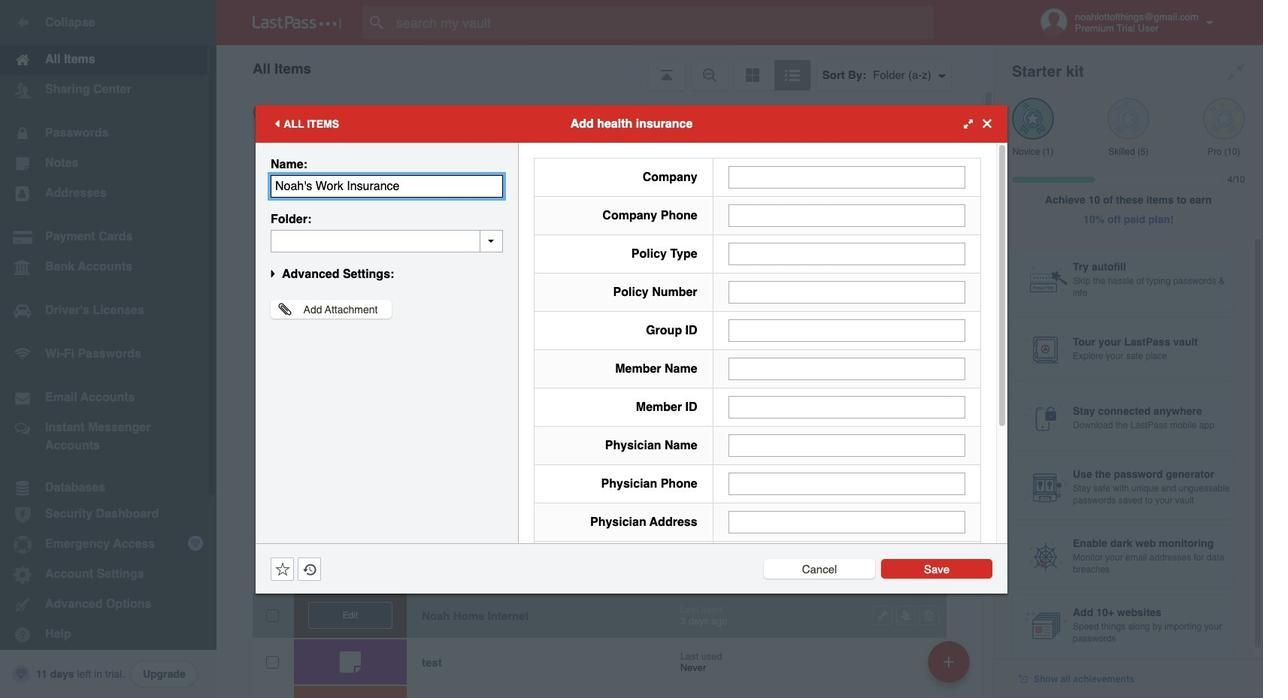 Task type: describe. For each thing, give the bounding box(es) containing it.
main navigation navigation
[[0, 0, 217, 698]]

vault options navigation
[[217, 45, 994, 90]]

lastpass image
[[253, 16, 341, 29]]



Task type: locate. For each thing, give the bounding box(es) containing it.
search my vault text field
[[362, 6, 963, 39]]

None text field
[[728, 204, 965, 227], [271, 230, 503, 252], [728, 319, 965, 342], [728, 357, 965, 380], [728, 396, 965, 418], [728, 511, 965, 533], [728, 204, 965, 227], [271, 230, 503, 252], [728, 319, 965, 342], [728, 357, 965, 380], [728, 396, 965, 418], [728, 511, 965, 533]]

new item image
[[944, 657, 954, 667]]

dialog
[[256, 105, 1007, 689]]

new item navigation
[[922, 637, 979, 698]]

None text field
[[728, 166, 965, 188], [271, 175, 503, 197], [728, 242, 965, 265], [728, 281, 965, 303], [728, 434, 965, 457], [728, 473, 965, 495], [728, 166, 965, 188], [271, 175, 503, 197], [728, 242, 965, 265], [728, 281, 965, 303], [728, 434, 965, 457], [728, 473, 965, 495]]

Search search field
[[362, 6, 963, 39]]



